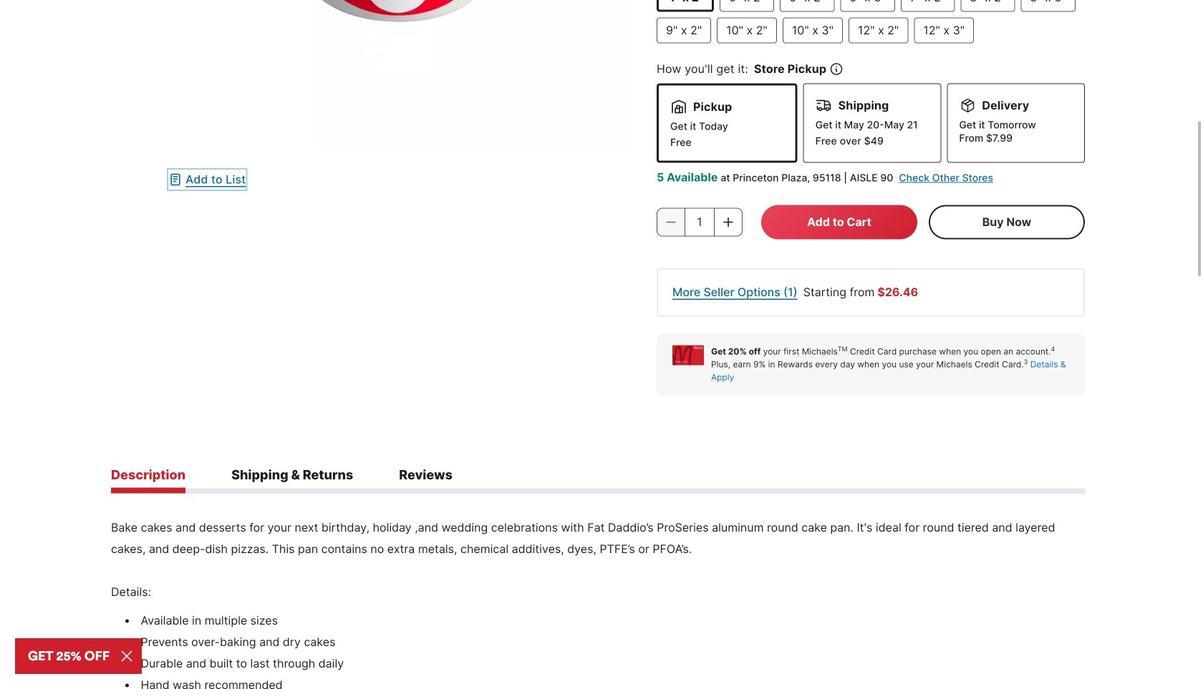 Task type: describe. For each thing, give the bounding box(es) containing it.
fat daddio&#x27;s&#xae; pro series bakeware anodized aluminum round cake pan image
[[168, 0, 628, 153]]

button to increment counter for number stepper image
[[721, 215, 736, 229]]



Task type: locate. For each thing, give the bounding box(es) containing it.
0 horizontal spatial tabler image
[[168, 173, 183, 187]]

1 vertical spatial tabler image
[[168, 173, 183, 187]]

Number Stepper text field
[[686, 208, 713, 237]]

tab list
[[111, 467, 1085, 494]]

1 horizontal spatial tabler image
[[830, 62, 844, 76]]

0 vertical spatial tabler image
[[830, 62, 844, 76]]

tabler image
[[830, 62, 844, 76], [168, 173, 183, 187]]

plcc card logo image
[[673, 345, 704, 365]]



Task type: vqa. For each thing, say whether or not it's contained in the screenshot.
orders
no



